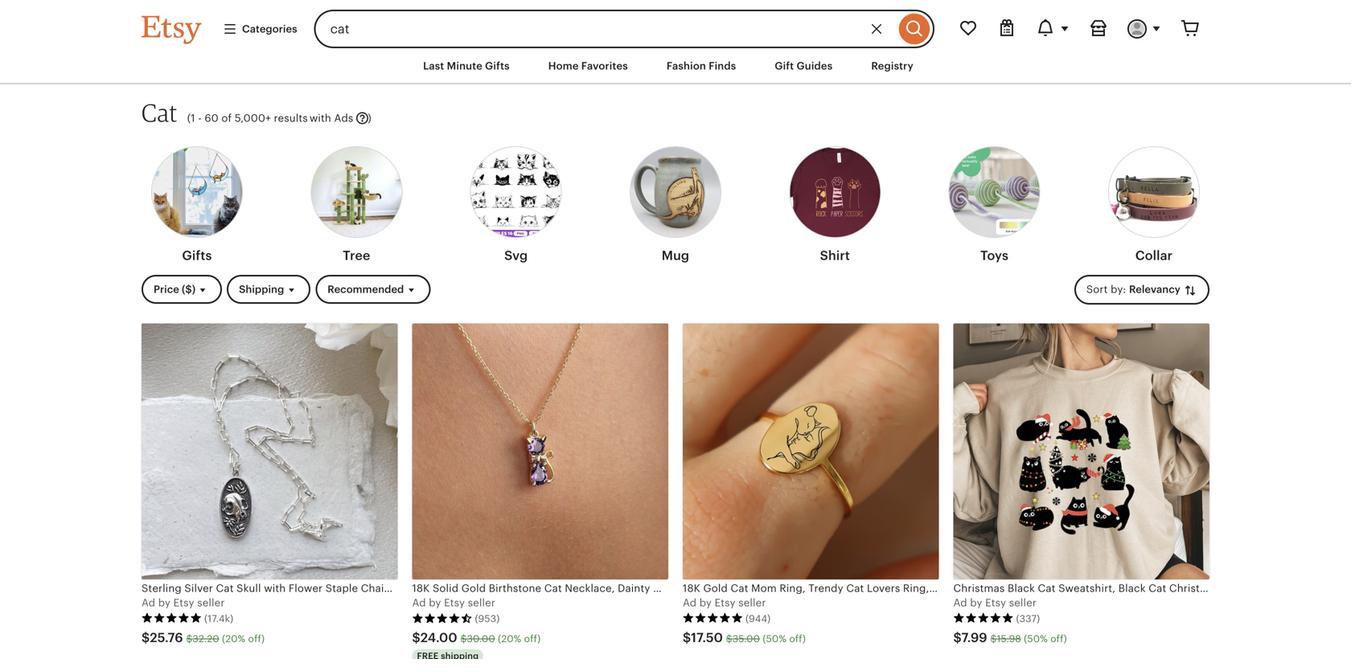 Task type: describe. For each thing, give the bounding box(es) containing it.
registry link
[[860, 51, 926, 81]]

off) for 25.76
[[248, 634, 265, 645]]

last minute gifts
[[423, 60, 510, 72]]

$ inside $ 24.00 $ 30.00 (20% off)
[[461, 634, 467, 645]]

gift guides
[[775, 60, 833, 72]]

a for 17.50
[[683, 598, 690, 610]]

d for 7.99
[[961, 598, 968, 610]]

$ inside $ 17.50 $ 35.00 (50% off)
[[726, 634, 733, 645]]

a for 7.99
[[954, 598, 961, 610]]

home
[[549, 60, 579, 72]]

last
[[423, 60, 444, 72]]

etsy for 17.50
[[715, 598, 736, 610]]

$ 17.50 $ 35.00 (50% off)
[[683, 631, 806, 646]]

cat
[[142, 98, 178, 128]]

off) for 24.00
[[524, 634, 541, 645]]

5 out of 5 stars image for 7.99
[[954, 613, 1014, 624]]

shipping
[[239, 284, 284, 296]]

sort
[[1087, 284, 1108, 296]]

d for 24.00
[[419, 598, 426, 610]]

etsy for 7.99
[[986, 598, 1007, 610]]

b for 24.00
[[429, 598, 436, 610]]

32.20
[[193, 634, 219, 645]]

price ($)
[[154, 284, 196, 296]]

svg
[[505, 249, 528, 263]]

of
[[222, 112, 232, 124]]

with
[[310, 112, 331, 124]]

categories
[[242, 23, 297, 35]]

svg link
[[470, 142, 562, 271]]

fashion finds
[[667, 60, 737, 72]]

guides
[[797, 60, 833, 72]]

$ left 35.00
[[683, 631, 691, 646]]

b for 25.76
[[158, 598, 165, 610]]

with ads
[[310, 112, 354, 124]]

gifts inside menu bar
[[485, 60, 510, 72]]

finds
[[709, 60, 737, 72]]

d for 25.76
[[149, 598, 155, 610]]

toys
[[981, 249, 1009, 263]]

b for 7.99
[[971, 598, 977, 610]]

5 out of 5 stars image for 17.50
[[683, 613, 743, 624]]

(337)
[[1017, 614, 1041, 625]]

collar link
[[1109, 142, 1200, 271]]

(953)
[[475, 614, 500, 625]]

a for 24.00
[[412, 598, 420, 610]]

price
[[154, 284, 179, 296]]

home favorites
[[549, 60, 628, 72]]

y for 24.00
[[436, 598, 441, 610]]

(944)
[[746, 614, 771, 625]]

18k solid gold birthstone cat necklace, dainty cat pendant, winter necklace, christmas gift, stone pet necklace gift image
[[412, 324, 669, 580]]

a for 25.76
[[142, 598, 149, 610]]

15.98
[[997, 634, 1022, 645]]

$ 24.00 $ 30.00 (20% off)
[[412, 631, 541, 646]]

seller for 24.00
[[468, 598, 496, 610]]

y for 7.99
[[977, 598, 983, 610]]

tree
[[343, 249, 370, 263]]

categories banner
[[113, 0, 1239, 48]]

1
[[191, 112, 195, 124]]

b for 17.50
[[700, 598, 707, 610]]



Task type: locate. For each thing, give the bounding box(es) containing it.
(17.4k)
[[204, 614, 234, 625]]

recommended button
[[316, 275, 431, 304]]

(
[[187, 112, 191, 124]]

shirt link
[[790, 142, 881, 271]]

5 out of 5 stars image up 7.99
[[954, 613, 1014, 624]]

a d b y etsy seller up (337)
[[954, 598, 1037, 610]]

a d b y etsy seller for 17.50
[[683, 598, 766, 610]]

1 off) from the left
[[248, 634, 265, 645]]

off) right 35.00
[[790, 634, 806, 645]]

$ inside $ 7.99 $ 15.98 (50% off)
[[991, 634, 997, 645]]

minute
[[447, 60, 483, 72]]

2 d from the left
[[419, 598, 426, 610]]

toys link
[[949, 142, 1041, 271]]

d up '4.5 out of 5 stars' image
[[419, 598, 426, 610]]

a d b y etsy seller for 24.00
[[412, 598, 496, 610]]

25.76
[[150, 631, 183, 646]]

home favorites link
[[536, 51, 640, 81]]

2 seller from the left
[[468, 598, 496, 610]]

gifts up ($) at left top
[[182, 249, 212, 263]]

y up '4.5 out of 5 stars' image
[[436, 598, 441, 610]]

0 vertical spatial gifts
[[485, 60, 510, 72]]

2 5 out of 5 stars image from the left
[[683, 613, 743, 624]]

menu bar containing last minute gifts
[[113, 48, 1239, 85]]

(50% down (944) in the right bottom of the page
[[763, 634, 787, 645]]

3 etsy from the left
[[715, 598, 736, 610]]

y for 25.76
[[165, 598, 171, 610]]

d up 17.50
[[690, 598, 697, 610]]

Search for anything text field
[[314, 10, 896, 48]]

17.50
[[691, 631, 723, 646]]

none search field inside categories banner
[[314, 10, 935, 48]]

gifts right minute
[[485, 60, 510, 72]]

christmas black cat sweatshirt, black cat christmas shirt, cat lover gift, cat mom sweater,xmas gift, holiday hoodie, kitten christmas shirt image
[[954, 324, 1210, 580]]

3 b from the left
[[700, 598, 707, 610]]

7.99
[[962, 631, 988, 646]]

4.5 out of 5 stars image
[[412, 613, 473, 624]]

)
[[368, 112, 372, 124]]

5 out of 5 stars image
[[142, 613, 202, 624], [683, 613, 743, 624], [954, 613, 1014, 624]]

60
[[205, 112, 219, 124]]

seller up (17.4k)
[[197, 598, 225, 610]]

a d b y etsy seller up (944) in the right bottom of the page
[[683, 598, 766, 610]]

0 horizontal spatial 5 out of 5 stars image
[[142, 613, 202, 624]]

off) right 32.20
[[248, 634, 265, 645]]

seller
[[197, 598, 225, 610], [468, 598, 496, 610], [739, 598, 766, 610], [1010, 598, 1037, 610]]

$ 25.76 $ 32.20 (20% off)
[[142, 631, 265, 646]]

4 b from the left
[[971, 598, 977, 610]]

y for 17.50
[[706, 598, 712, 610]]

2 (50% from the left
[[1024, 634, 1048, 645]]

d up 7.99
[[961, 598, 968, 610]]

( 1 - 60 of 5,000+ results
[[187, 112, 308, 124]]

etsy up $ 7.99 $ 15.98 (50% off)
[[986, 598, 1007, 610]]

registry
[[872, 60, 914, 72]]

1 b from the left
[[158, 598, 165, 610]]

(50% inside $ 17.50 $ 35.00 (50% off)
[[763, 634, 787, 645]]

a up the $ 25.76 $ 32.20 (20% off)
[[142, 598, 149, 610]]

a
[[142, 598, 149, 610], [412, 598, 420, 610], [683, 598, 690, 610], [954, 598, 961, 610]]

1 horizontal spatial gifts
[[485, 60, 510, 72]]

1 (20% from the left
[[222, 634, 246, 645]]

1 horizontal spatial 5 out of 5 stars image
[[683, 613, 743, 624]]

b up the 25.76
[[158, 598, 165, 610]]

$ right 24.00 in the bottom left of the page
[[461, 634, 467, 645]]

4 a from the left
[[954, 598, 961, 610]]

a up '4.5 out of 5 stars' image
[[412, 598, 420, 610]]

None search field
[[314, 10, 935, 48]]

1 seller from the left
[[197, 598, 225, 610]]

4 etsy from the left
[[986, 598, 1007, 610]]

mug
[[662, 249, 690, 263]]

off) inside the $ 25.76 $ 32.20 (20% off)
[[248, 634, 265, 645]]

3 off) from the left
[[790, 634, 806, 645]]

etsy up 17.50
[[715, 598, 736, 610]]

etsy for 24.00
[[444, 598, 465, 610]]

sort by: relevancy image
[[1184, 283, 1198, 298]]

5 out of 5 stars image up 17.50
[[683, 613, 743, 624]]

seller for 25.76
[[197, 598, 225, 610]]

a d b y etsy seller for 7.99
[[954, 598, 1037, 610]]

2 a d b y etsy seller from the left
[[412, 598, 496, 610]]

off) for 17.50
[[790, 634, 806, 645]]

b
[[158, 598, 165, 610], [429, 598, 436, 610], [700, 598, 707, 610], [971, 598, 977, 610]]

3 a d b y etsy seller from the left
[[683, 598, 766, 610]]

4 d from the left
[[961, 598, 968, 610]]

4 a d b y etsy seller from the left
[[954, 598, 1037, 610]]

3 5 out of 5 stars image from the left
[[954, 613, 1014, 624]]

price ($) button
[[142, 275, 222, 304]]

$ right the 25.76
[[186, 634, 193, 645]]

(20% right 30.00
[[498, 634, 522, 645]]

relevancy
[[1130, 284, 1181, 296]]

off) inside $ 7.99 $ 15.98 (50% off)
[[1051, 634, 1068, 645]]

categories button
[[211, 14, 309, 44]]

2 horizontal spatial 5 out of 5 stars image
[[954, 613, 1014, 624]]

etsy up the 25.76
[[173, 598, 194, 610]]

$ left 32.20
[[142, 631, 150, 646]]

(20% inside $ 24.00 $ 30.00 (20% off)
[[498, 634, 522, 645]]

d for 17.50
[[690, 598, 697, 610]]

seller up (337)
[[1010, 598, 1037, 610]]

y up the 25.76
[[165, 598, 171, 610]]

off) right 30.00
[[524, 634, 541, 645]]

4 y from the left
[[977, 598, 983, 610]]

18k gold cat mom ring, trendy cat lovers ring, high quality cat ring, gift for cat lovers, gift for her, birthday ring, water proof ring image
[[683, 324, 939, 580]]

2 y from the left
[[436, 598, 441, 610]]

35.00
[[733, 634, 760, 645]]

sort by: relevancy
[[1087, 284, 1184, 296]]

gifts
[[485, 60, 510, 72], [182, 249, 212, 263]]

(50% inside $ 7.99 $ 15.98 (50% off)
[[1024, 634, 1048, 645]]

30.00
[[467, 634, 495, 645]]

(20% inside the $ 25.76 $ 32.20 (20% off)
[[222, 634, 246, 645]]

b up 17.50
[[700, 598, 707, 610]]

fashion
[[667, 60, 706, 72]]

1 5 out of 5 stars image from the left
[[142, 613, 202, 624]]

tree link
[[311, 142, 403, 271]]

24.00
[[421, 631, 458, 646]]

seller for 7.99
[[1010, 598, 1037, 610]]

fashion finds link
[[655, 51, 749, 81]]

$ left 15.98
[[954, 631, 962, 646]]

collar
[[1136, 249, 1173, 263]]

2 a from the left
[[412, 598, 420, 610]]

(50% for 7.99
[[1024, 634, 1048, 645]]

3 a from the left
[[683, 598, 690, 610]]

1 etsy from the left
[[173, 598, 194, 610]]

a d b y etsy seller for 25.76
[[142, 598, 225, 610]]

b up 7.99
[[971, 598, 977, 610]]

2 off) from the left
[[524, 634, 541, 645]]

(20% for 24.00
[[498, 634, 522, 645]]

3 seller from the left
[[739, 598, 766, 610]]

gift guides link
[[763, 51, 845, 81]]

1 a from the left
[[142, 598, 149, 610]]

y up 7.99
[[977, 598, 983, 610]]

0 horizontal spatial (20%
[[222, 634, 246, 645]]

0 horizontal spatial gifts
[[182, 249, 212, 263]]

1 d from the left
[[149, 598, 155, 610]]

2 (20% from the left
[[498, 634, 522, 645]]

4 off) from the left
[[1051, 634, 1068, 645]]

(50% down (337)
[[1024, 634, 1048, 645]]

menu bar
[[113, 48, 1239, 85]]

b up '4.5 out of 5 stars' image
[[429, 598, 436, 610]]

$ right 17.50
[[726, 634, 733, 645]]

$ down '4.5 out of 5 stars' image
[[412, 631, 421, 646]]

4 seller from the left
[[1010, 598, 1037, 610]]

a up $ 17.50 $ 35.00 (50% off) at right bottom
[[683, 598, 690, 610]]

$ right 7.99
[[991, 634, 997, 645]]

by:
[[1111, 284, 1127, 296]]

etsy for 25.76
[[173, 598, 194, 610]]

(20% for 25.76
[[222, 634, 246, 645]]

a d b y etsy seller up the 25.76
[[142, 598, 225, 610]]

1 horizontal spatial (50%
[[1024, 634, 1048, 645]]

seller up the (953)
[[468, 598, 496, 610]]

1 (50% from the left
[[763, 634, 787, 645]]

$ 7.99 $ 15.98 (50% off)
[[954, 631, 1068, 646]]

-
[[198, 112, 202, 124]]

etsy up '4.5 out of 5 stars' image
[[444, 598, 465, 610]]

1 horizontal spatial (20%
[[498, 634, 522, 645]]

off) inside $ 24.00 $ 30.00 (20% off)
[[524, 634, 541, 645]]

($)
[[182, 284, 196, 296]]

$
[[142, 631, 150, 646], [412, 631, 421, 646], [683, 631, 691, 646], [954, 631, 962, 646], [186, 634, 193, 645], [461, 634, 467, 645], [726, 634, 733, 645], [991, 634, 997, 645]]

d up the 25.76
[[149, 598, 155, 610]]

results
[[274, 112, 308, 124]]

shipping button
[[227, 275, 311, 304]]

y
[[165, 598, 171, 610], [436, 598, 441, 610], [706, 598, 712, 610], [977, 598, 983, 610]]

(50%
[[763, 634, 787, 645], [1024, 634, 1048, 645]]

gift
[[775, 60, 794, 72]]

off) inside $ 17.50 $ 35.00 (50% off)
[[790, 634, 806, 645]]

gifts link
[[151, 142, 243, 271]]

y up 17.50
[[706, 598, 712, 610]]

3 y from the left
[[706, 598, 712, 610]]

1 a d b y etsy seller from the left
[[142, 598, 225, 610]]

(20%
[[222, 634, 246, 645], [498, 634, 522, 645]]

2 etsy from the left
[[444, 598, 465, 610]]

(20% down (17.4k)
[[222, 634, 246, 645]]

a d b y etsy seller
[[142, 598, 225, 610], [412, 598, 496, 610], [683, 598, 766, 610], [954, 598, 1037, 610]]

mug link
[[630, 142, 722, 271]]

etsy
[[173, 598, 194, 610], [444, 598, 465, 610], [715, 598, 736, 610], [986, 598, 1007, 610]]

favorites
[[582, 60, 628, 72]]

a up $ 7.99 $ 15.98 (50% off)
[[954, 598, 961, 610]]

2 b from the left
[[429, 598, 436, 610]]

(50% for 17.50
[[763, 634, 787, 645]]

sterling silver cat skull with flower staple chain necklace. cat jewelry, skull jewelry, feline jewelry, sterling silver jewelry image
[[142, 324, 398, 580]]

1 y from the left
[[165, 598, 171, 610]]

recommended
[[328, 284, 404, 296]]

off)
[[248, 634, 265, 645], [524, 634, 541, 645], [790, 634, 806, 645], [1051, 634, 1068, 645]]

seller up (944) in the right bottom of the page
[[739, 598, 766, 610]]

$ inside the $ 25.76 $ 32.20 (20% off)
[[186, 634, 193, 645]]

off) for 7.99
[[1051, 634, 1068, 645]]

off) right 15.98
[[1051, 634, 1068, 645]]

5,000+
[[235, 112, 271, 124]]

last minute gifts link
[[411, 51, 522, 81]]

5 out of 5 stars image up the 25.76
[[142, 613, 202, 624]]

a d b y etsy seller up '4.5 out of 5 stars' image
[[412, 598, 496, 610]]

d
[[149, 598, 155, 610], [419, 598, 426, 610], [690, 598, 697, 610], [961, 598, 968, 610]]

shirt
[[820, 249, 850, 263]]

1 vertical spatial gifts
[[182, 249, 212, 263]]

3 d from the left
[[690, 598, 697, 610]]

seller for 17.50
[[739, 598, 766, 610]]

0 horizontal spatial (50%
[[763, 634, 787, 645]]

ads
[[334, 112, 354, 124]]

5 out of 5 stars image for 25.76
[[142, 613, 202, 624]]



Task type: vqa. For each thing, say whether or not it's contained in the screenshot.


